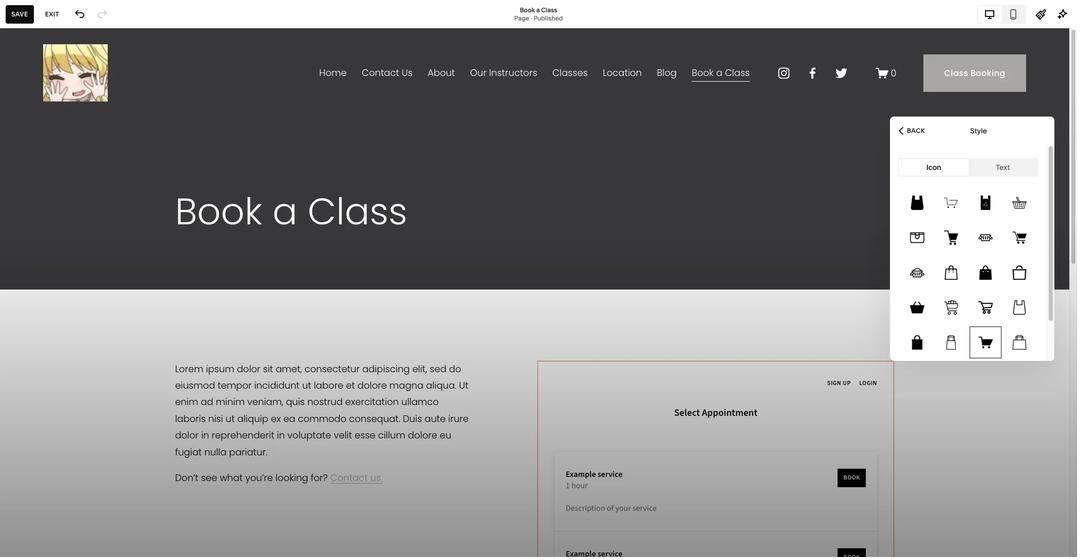 Task type: locate. For each thing, give the bounding box(es) containing it.
class inside button
[[61, 267, 80, 276]]

stroke 7 image
[[1013, 266, 1027, 280]]

pages inside system pages button
[[44, 454, 65, 463]]

tab list containing icon
[[900, 159, 1038, 176]]

pages up tools on the left of the page
[[44, 454, 65, 463]]

stroke-2 element
[[1004, 187, 1036, 219]]

solid 4 image
[[979, 266, 993, 280]]

0 horizontal spatial linked
[[33, 300, 59, 311]]

not for not linked
[[17, 300, 31, 311]]

1 vertical spatial home button
[[0, 102, 168, 124]]

stroke 1 image
[[945, 196, 959, 210]]

0 horizontal spatial not
[[17, 300, 31, 311]]

0 horizontal spatial a
[[56, 267, 60, 276]]

not left is
[[58, 374, 67, 382]]

pages
[[17, 48, 59, 65], [44, 454, 65, 463]]

1 horizontal spatial not
[[58, 374, 67, 382]]

home button
[[0, 11, 51, 34], [0, 102, 168, 124]]

home
[[20, 19, 40, 26], [37, 109, 57, 118]]

solid 7 image
[[979, 336, 993, 350]]

0 horizontal spatial class
[[61, 267, 80, 276]]

a for book a class page · published
[[537, 6, 540, 14]]

stroke-8 element
[[936, 292, 968, 324]]

1 vertical spatial tab list
[[900, 159, 1038, 176]]

1 vertical spatial a
[[56, 267, 60, 276]]

1 horizontal spatial a
[[537, 6, 540, 14]]

0 vertical spatial not
[[17, 300, 31, 311]]

book up ·
[[520, 6, 535, 14]]

home down main navigation
[[37, 109, 57, 118]]

pages
[[36, 322, 54, 330]]

solid-4 element
[[970, 257, 1002, 289]]

not linked
[[17, 300, 59, 311]]

book for book a class page · published
[[520, 6, 535, 14]]

book inside book a class page · published
[[520, 6, 535, 14]]

0 vertical spatial book
[[520, 6, 535, 14]]

tab list
[[979, 6, 1026, 22], [900, 159, 1038, 176]]

they
[[98, 331, 111, 338]]

1 vertical spatial pages
[[44, 454, 65, 463]]

navigation.
[[35, 339, 66, 347]]

back button
[[896, 120, 929, 142]]

1 horizontal spatial class
[[542, 6, 558, 14]]

solid-8 element
[[902, 187, 934, 219]]

main
[[17, 85, 36, 96]]

stroke-7 element
[[1004, 257, 1036, 289]]

stroke-3 element
[[902, 222, 934, 254]]

linked left is
[[69, 374, 86, 382]]

style
[[971, 126, 988, 136]]

0 vertical spatial home button
[[0, 11, 51, 34]]

linked up pages at left bottom
[[33, 300, 59, 311]]

learn
[[61, 347, 78, 355]]

0 vertical spatial class
[[542, 6, 558, 14]]

stroke 10 image
[[1013, 301, 1027, 315]]

the
[[24, 339, 33, 347]]

home down the save
[[20, 19, 40, 26]]

stroke-6 element
[[936, 257, 968, 289]]

can
[[115, 339, 125, 347]]

book inside button
[[37, 267, 54, 276]]

book a class page · published
[[515, 6, 563, 22]]

website
[[17, 477, 45, 486]]

class inside book a class page · published
[[542, 6, 558, 14]]

in
[[17, 339, 22, 347]]

a inside book a class page · published
[[537, 6, 540, 14]]

but
[[87, 331, 97, 338]]

0 horizontal spatial book
[[37, 267, 54, 276]]

1 horizontal spatial linked
[[69, 374, 86, 382]]

book for book a class
[[37, 267, 54, 276]]

linked
[[33, 300, 59, 311], [69, 374, 86, 382]]

solid 5 image
[[911, 301, 925, 315]]

solid 8 image
[[911, 196, 925, 210]]

disabled
[[128, 322, 154, 330]]

appear
[[129, 331, 149, 338]]

class
[[542, 6, 558, 14], [61, 267, 80, 276]]

more
[[79, 347, 95, 355]]

0 vertical spatial home
[[20, 19, 40, 26]]

stroke 6 image
[[945, 266, 959, 280]]

a up not linked
[[56, 267, 60, 276]]

exit
[[45, 10, 59, 18]]

version 7.1
[[17, 504, 46, 512]]

1 vertical spatial not
[[58, 374, 67, 382]]

not up "these"
[[17, 300, 31, 311]]

solid-2 element
[[936, 222, 968, 254]]

empty
[[93, 374, 111, 382]]

icon button
[[900, 159, 969, 176]]

stroke-4 element
[[970, 222, 1002, 254]]

engines
[[90, 339, 113, 347]]

unless
[[86, 322, 105, 330]]

page
[[515, 14, 530, 22]]

these
[[17, 322, 35, 330]]

search
[[68, 339, 88, 347]]

a up the published
[[537, 6, 540, 14]]

a inside button
[[56, 267, 60, 276]]

1 vertical spatial linked
[[69, 374, 86, 382]]

solid-3 element
[[1004, 222, 1036, 254]]

not
[[17, 300, 31, 311], [58, 374, 67, 382]]

pages up main navigation
[[17, 48, 59, 65]]

1 home button from the top
[[0, 11, 51, 34]]

0 vertical spatial a
[[537, 6, 540, 14]]

stroke-9 element
[[970, 292, 1002, 324]]

stroke 8 image
[[945, 301, 959, 315]]

icon
[[927, 163, 942, 172]]

0 vertical spatial linked
[[33, 300, 59, 311]]

1 horizontal spatial book
[[520, 6, 535, 14]]

navigation
[[38, 85, 81, 96]]

list box
[[891, 187, 1048, 397]]

1 vertical spatial class
[[61, 267, 80, 276]]

book
[[520, 6, 535, 14], [37, 267, 54, 276]]

book a class
[[37, 267, 80, 276]]

0 vertical spatial tab list
[[979, 6, 1026, 22]]

main navigation
[[17, 85, 81, 96]]

stroke-11 element
[[936, 327, 968, 359]]

a
[[537, 6, 540, 14], [56, 267, 60, 276]]

book up not linked
[[37, 267, 54, 276]]

solid-5 element
[[902, 292, 934, 324]]

1 vertical spatial book
[[37, 267, 54, 276]]

website tools button
[[17, 470, 151, 493]]

book a class button
[[0, 260, 168, 283]]



Task type: describe. For each thing, give the bounding box(es) containing it.
solid 3 image
[[1013, 231, 1027, 245]]

save button
[[6, 5, 34, 23]]

tools
[[46, 477, 64, 486]]

text
[[997, 163, 1011, 172]]

linked for not linked is empty
[[69, 374, 86, 382]]

them.
[[43, 347, 60, 355]]

website tools
[[17, 477, 64, 486]]

solid-6 element
[[902, 327, 934, 359]]

not linked is empty
[[58, 374, 111, 382]]

learn more link
[[61, 347, 95, 355]]

these pages are public unless they're disabled or password-protected, but they don't appear in the navigation. search engines can also discover them.
[[17, 322, 154, 355]]

2 home button from the top
[[0, 102, 168, 124]]

solid 2 image
[[945, 231, 959, 245]]

discover
[[17, 347, 42, 355]]

stroke 11 image
[[945, 336, 959, 350]]

0 vertical spatial pages
[[17, 48, 59, 65]]

·
[[531, 14, 533, 22]]

back
[[908, 127, 926, 134]]

they're
[[107, 322, 127, 330]]

stroke 4 image
[[979, 231, 993, 245]]

stroke 3 image
[[911, 231, 925, 245]]

password-
[[24, 331, 55, 338]]

also
[[127, 339, 139, 347]]

7.1
[[40, 504, 46, 512]]

1 vertical spatial home
[[37, 109, 57, 118]]

add a new page to the "not linked" navigation group image
[[126, 300, 137, 311]]

a for book a class
[[56, 267, 60, 276]]

system pages
[[17, 454, 65, 463]]

solid-1 element
[[970, 187, 1002, 219]]

stroke-10 element
[[1004, 292, 1036, 324]]

are
[[56, 322, 65, 330]]

linked for not linked
[[33, 300, 59, 311]]

save
[[11, 10, 28, 18]]

text button
[[969, 159, 1038, 176]]

class for book a class page · published
[[542, 6, 558, 14]]

published
[[534, 14, 563, 22]]

not for not linked is empty
[[58, 374, 67, 382]]

stroke 2 image
[[1013, 196, 1027, 210]]

stroke-5 element
[[902, 257, 934, 289]]

learn more
[[61, 347, 95, 355]]

stroke 9 image
[[979, 301, 993, 315]]

system pages button
[[17, 447, 151, 469]]

protected,
[[55, 331, 86, 338]]

or
[[17, 331, 23, 338]]

solid 1 image
[[979, 196, 993, 210]]

stroke 5 image
[[911, 266, 925, 280]]

public
[[67, 322, 85, 330]]

class for book a class
[[61, 267, 80, 276]]

solid-7 element
[[970, 327, 1002, 359]]

is
[[88, 374, 92, 382]]

utilities
[[17, 433, 46, 443]]

system
[[17, 454, 42, 463]]

stroke-12 element
[[1004, 327, 1036, 359]]

version
[[17, 504, 39, 512]]

stroke 12 image
[[1013, 336, 1027, 350]]

solid 6 image
[[911, 336, 925, 350]]

stroke-1 element
[[936, 187, 968, 219]]

exit button
[[39, 5, 65, 23]]

don't
[[112, 331, 127, 338]]



Task type: vqa. For each thing, say whether or not it's contained in the screenshot.
2nd Between from the top of the page
no



